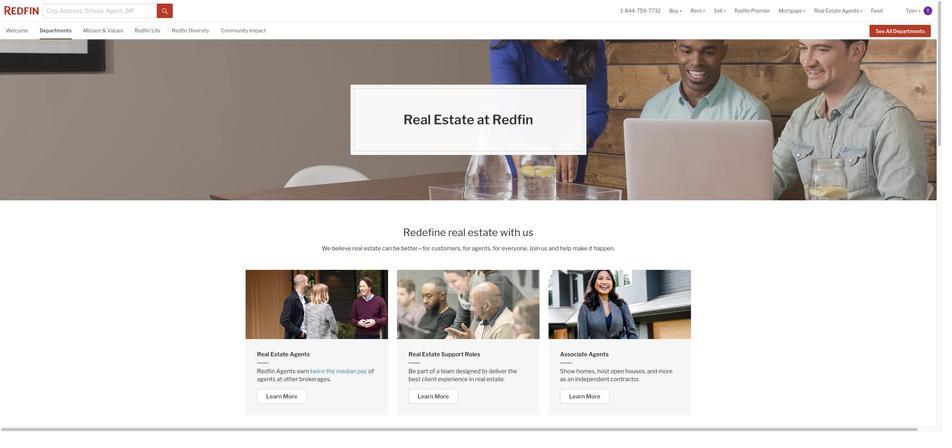 Task type: describe. For each thing, give the bounding box(es) containing it.
to
[[482, 368, 488, 375]]

designed
[[456, 368, 481, 375]]

learn more for show homes, host open houses, and more as an independent contractor.
[[569, 394, 601, 400]]

host
[[597, 368, 610, 375]]

1 horizontal spatial estate
[[468, 227, 498, 239]]

buy ▾ button
[[665, 0, 686, 22]]

redfin life link
[[135, 22, 160, 38]]

premier
[[752, 8, 770, 14]]

open
[[611, 368, 624, 375]]

submit search image
[[162, 8, 168, 14]]

values
[[108, 27, 123, 34]]

real for real estate agents
[[257, 351, 269, 358]]

real inside be part of a team designed to deliver the best client experience in real estate.
[[475, 376, 485, 383]]

sell ▾
[[714, 8, 726, 14]]

1 the from the left
[[326, 368, 335, 375]]

learn more button for show homes, host open houses, and more as an independent contractor.
[[560, 390, 610, 404]]

with
[[500, 227, 521, 239]]

everyone.
[[502, 245, 528, 252]]

experience
[[438, 376, 468, 383]]

rent ▾ button
[[686, 0, 710, 22]]

mortgage ▾ button
[[779, 0, 806, 22]]

at for redfin
[[477, 112, 490, 128]]

&
[[103, 27, 106, 34]]

happen.
[[594, 245, 615, 252]]

life
[[151, 27, 160, 34]]

roles
[[465, 351, 481, 358]]

▾ for sell ▾
[[724, 8, 726, 14]]

mortgage ▾
[[779, 8, 806, 14]]

can
[[382, 245, 392, 252]]

759-
[[637, 8, 649, 14]]

learn more for redfin agents earn
[[266, 394, 298, 400]]

see all departments button
[[870, 25, 931, 37]]

estate.
[[487, 376, 505, 383]]

be part of a team designed to deliver the best client experience in real estate.
[[409, 368, 517, 383]]

it
[[589, 245, 593, 252]]

client
[[422, 376, 437, 383]]

mortgage
[[779, 8, 802, 14]]

estate for real estate at redfin
[[434, 112, 474, 128]]

the inside be part of a team designed to deliver the best client experience in real estate.
[[508, 368, 517, 375]]

earn
[[297, 368, 309, 375]]

welcome link
[[6, 22, 28, 38]]

real estate agents image
[[246, 270, 388, 339]]

1-
[[621, 8, 625, 14]]

community impact link
[[221, 22, 266, 38]]

median
[[336, 368, 356, 375]]

contractor.
[[611, 376, 640, 383]]

redfin premier
[[735, 8, 770, 14]]

3 more from the left
[[586, 394, 601, 400]]

learn more button for redfin agents earn
[[257, 390, 307, 404]]

we
[[322, 245, 331, 252]]

rent ▾
[[691, 8, 706, 14]]

as
[[560, 376, 566, 383]]

redfin diversity link
[[172, 22, 209, 38]]

of agents at other brokerages.
[[257, 368, 374, 383]]

City, Address, School, Agent, ZIP search field
[[43, 4, 157, 18]]

redfin for redfin premier
[[735, 8, 750, 14]]

redefine
[[403, 227, 446, 239]]

▾ for mortgage ▾
[[803, 8, 806, 14]]

estate for real estate agents ▾
[[826, 8, 841, 14]]

other
[[284, 376, 298, 383]]

2 for from the left
[[493, 245, 501, 252]]

see
[[876, 28, 885, 34]]

of inside of agents at other brokerages.
[[369, 368, 374, 375]]

associate
[[560, 351, 588, 358]]

buy ▾ button
[[670, 0, 682, 22]]

1 horizontal spatial real
[[448, 227, 466, 239]]

▾ for tyler ▾
[[919, 8, 921, 14]]

agents up host
[[589, 351, 609, 358]]

sell ▾ button
[[714, 0, 726, 22]]

agents
[[257, 376, 276, 383]]

show homes, host open houses, and more as an independent contractor.
[[560, 368, 673, 383]]

redfin life
[[135, 27, 160, 34]]

deliver
[[489, 368, 507, 375]]

departments link
[[40, 22, 72, 38]]

all
[[886, 28, 892, 34]]

best
[[409, 376, 421, 383]]

learn for show homes, host open houses, and more as an independent contractor.
[[569, 394, 585, 400]]

see all departments
[[876, 28, 925, 34]]

0 horizontal spatial and
[[549, 245, 559, 252]]

mortgage ▾ button
[[775, 0, 810, 22]]

at for other
[[277, 376, 282, 383]]

twice
[[310, 368, 325, 375]]

redfin premier button
[[731, 0, 775, 22]]

brokerages.
[[299, 376, 331, 383]]

buy
[[670, 8, 679, 14]]

redfin agents earn twice the median pay
[[257, 368, 367, 375]]

be
[[409, 368, 416, 375]]



Task type: vqa. For each thing, say whether or not it's contained in the screenshot.
'2,750' at the left bottom
no



Task type: locate. For each thing, give the bounding box(es) containing it.
for left agents,
[[463, 245, 471, 252]]

▾ for rent ▾
[[703, 8, 706, 14]]

more for support
[[435, 394, 449, 400]]

more down independent
[[586, 394, 601, 400]]

2 of from the left
[[430, 368, 435, 375]]

learn more button
[[257, 390, 307, 404], [409, 390, 458, 404], [560, 390, 610, 404]]

0 horizontal spatial more
[[283, 394, 298, 400]]

redfin
[[735, 8, 750, 14], [135, 27, 150, 34], [172, 27, 188, 34], [493, 112, 533, 128], [257, 368, 275, 375]]

learn more button down independent
[[560, 390, 610, 404]]

0 horizontal spatial real
[[353, 245, 363, 252]]

associate agents image
[[549, 270, 691, 339]]

departments
[[40, 27, 72, 34], [893, 28, 925, 34]]

2 vertical spatial real
[[475, 376, 485, 383]]

real for real estate at redfin
[[404, 112, 431, 128]]

learn down "agents"
[[266, 394, 282, 400]]

learn more button for be part of a team designed to deliver the best client experience in real estate.
[[409, 390, 458, 404]]

the right twice
[[326, 368, 335, 375]]

0 horizontal spatial learn more button
[[257, 390, 307, 404]]

3 learn from the left
[[569, 394, 585, 400]]

redfin for redfin life
[[135, 27, 150, 34]]

1 vertical spatial estate
[[364, 245, 381, 252]]

agents up other
[[276, 368, 296, 375]]

for right agents,
[[493, 245, 501, 252]]

2 horizontal spatial learn more button
[[560, 390, 610, 404]]

0 horizontal spatial for
[[463, 245, 471, 252]]

associate agents
[[560, 351, 609, 358]]

2 learn from the left
[[418, 394, 434, 400]]

real up customers,
[[448, 227, 466, 239]]

learn more down client
[[418, 394, 449, 400]]

and inside the show homes, host open houses, and more as an independent contractor.
[[648, 368, 658, 375]]

▾ for buy ▾
[[680, 8, 682, 14]]

1-844-759-7732
[[621, 8, 661, 14]]

1 horizontal spatial learn more
[[418, 394, 449, 400]]

0 horizontal spatial learn
[[266, 394, 282, 400]]

learn
[[266, 394, 282, 400], [418, 394, 434, 400], [569, 394, 585, 400]]

▾ left feed
[[861, 8, 863, 14]]

1 learn from the left
[[266, 394, 282, 400]]

learn down an
[[569, 394, 585, 400]]

homes,
[[577, 368, 596, 375]]

5 ▾ from the left
[[861, 8, 863, 14]]

pay
[[358, 368, 367, 375]]

learn more button down other
[[257, 390, 307, 404]]

3 learn more from the left
[[569, 394, 601, 400]]

real right in
[[475, 376, 485, 383]]

and left more
[[648, 368, 658, 375]]

1 horizontal spatial and
[[648, 368, 658, 375]]

sell ▾ button
[[710, 0, 731, 22]]

▾ inside sell ▾ dropdown button
[[724, 8, 726, 14]]

redefine real estate with us
[[403, 227, 534, 239]]

2 learn more from the left
[[418, 394, 449, 400]]

2 horizontal spatial learn more
[[569, 394, 601, 400]]

1 horizontal spatial learn more button
[[409, 390, 458, 404]]

tyler
[[906, 8, 918, 14]]

departments inside button
[[893, 28, 925, 34]]

2 more from the left
[[435, 394, 449, 400]]

real estate support roles
[[409, 351, 481, 358]]

learn more
[[266, 394, 298, 400], [418, 394, 449, 400], [569, 394, 601, 400]]

houses,
[[626, 368, 646, 375]]

and
[[549, 245, 559, 252], [648, 368, 658, 375]]

us up join
[[523, 227, 534, 239]]

1 ▾ from the left
[[680, 8, 682, 14]]

user photo image
[[924, 6, 933, 15]]

2 horizontal spatial real
[[475, 376, 485, 383]]

impact
[[249, 27, 266, 34]]

real estate agents ▾ link
[[814, 0, 863, 22]]

estate for real estate agents
[[271, 351, 289, 358]]

mission & values
[[83, 27, 123, 34]]

1 horizontal spatial us
[[541, 245, 548, 252]]

redfin inside button
[[735, 8, 750, 14]]

1 vertical spatial at
[[277, 376, 282, 383]]

0 horizontal spatial the
[[326, 368, 335, 375]]

0 horizontal spatial estate
[[364, 245, 381, 252]]

more down other
[[283, 394, 298, 400]]

twice the median pay link
[[310, 368, 367, 375]]

real estate agents
[[257, 351, 310, 358]]

0 horizontal spatial us
[[523, 227, 534, 239]]

▾ right buy
[[680, 8, 682, 14]]

0 vertical spatial at
[[477, 112, 490, 128]]

agents up earn
[[290, 351, 310, 358]]

0 horizontal spatial learn more
[[266, 394, 298, 400]]

2 learn more button from the left
[[409, 390, 458, 404]]

▾ inside mortgage ▾ dropdown button
[[803, 8, 806, 14]]

feed button
[[867, 0, 902, 22]]

team
[[441, 368, 455, 375]]

0 vertical spatial estate
[[468, 227, 498, 239]]

3 ▾ from the left
[[724, 8, 726, 14]]

▾
[[680, 8, 682, 14], [703, 8, 706, 14], [724, 8, 726, 14], [803, 8, 806, 14], [861, 8, 863, 14], [919, 8, 921, 14]]

844-
[[625, 8, 637, 14]]

be
[[393, 245, 400, 252]]

show
[[560, 368, 575, 375]]

buy ▾
[[670, 8, 682, 14]]

believe
[[332, 245, 351, 252]]

▾ right the tyler
[[919, 8, 921, 14]]

agents inside dropdown button
[[842, 8, 859, 14]]

mission & values link
[[83, 22, 123, 38]]

0 horizontal spatial departments
[[40, 27, 72, 34]]

welcome
[[6, 27, 28, 34]]

community impact
[[221, 27, 266, 34]]

1 of from the left
[[369, 368, 374, 375]]

1 learn more button from the left
[[257, 390, 307, 404]]

2 horizontal spatial more
[[586, 394, 601, 400]]

▾ right sell
[[724, 8, 726, 14]]

learn for be part of a team designed to deliver the best client experience in real estate.
[[418, 394, 434, 400]]

estate left the can
[[364, 245, 381, 252]]

the right deliver
[[508, 368, 517, 375]]

mission
[[83, 27, 101, 34]]

1 horizontal spatial more
[[435, 394, 449, 400]]

real estate agents ▾ button
[[810, 0, 867, 22]]

▾ inside real estate agents ▾ link
[[861, 8, 863, 14]]

real for real estate support roles
[[409, 351, 421, 358]]

real estate at redfin
[[404, 112, 533, 128]]

us right join
[[541, 245, 548, 252]]

4 ▾ from the left
[[803, 8, 806, 14]]

redfin for redfin diversity
[[172, 27, 188, 34]]

1 for from the left
[[463, 245, 471, 252]]

diversity
[[189, 27, 209, 34]]

▾ inside rent ▾ dropdown button
[[703, 8, 706, 14]]

real right "believe"
[[353, 245, 363, 252]]

estate
[[826, 8, 841, 14], [434, 112, 474, 128], [271, 351, 289, 358], [422, 351, 440, 358]]

1 horizontal spatial at
[[477, 112, 490, 128]]

of left a
[[430, 368, 435, 375]]

a
[[436, 368, 440, 375]]

community
[[221, 27, 248, 34]]

learn more for be part of a team designed to deliver the best client experience in real estate.
[[418, 394, 449, 400]]

sell
[[714, 8, 723, 14]]

learn down client
[[418, 394, 434, 400]]

independent
[[575, 376, 610, 383]]

0 horizontal spatial of
[[369, 368, 374, 375]]

customers,
[[432, 245, 462, 252]]

real inside dropdown button
[[814, 8, 825, 14]]

more down experience
[[435, 394, 449, 400]]

real for real estate agents ▾
[[814, 8, 825, 14]]

1 horizontal spatial for
[[493, 245, 501, 252]]

▾ right rent
[[703, 8, 706, 14]]

1 vertical spatial us
[[541, 245, 548, 252]]

in
[[469, 376, 474, 383]]

at inside of agents at other brokerages.
[[277, 376, 282, 383]]

help
[[560, 245, 572, 252]]

1 horizontal spatial departments
[[893, 28, 925, 34]]

0 horizontal spatial at
[[277, 376, 282, 383]]

agents,
[[472, 245, 492, 252]]

▾ inside buy ▾ dropdown button
[[680, 8, 682, 14]]

1 learn more from the left
[[266, 394, 298, 400]]

agents
[[842, 8, 859, 14], [290, 351, 310, 358], [589, 351, 609, 358], [276, 368, 296, 375]]

2 horizontal spatial learn
[[569, 394, 585, 400]]

part
[[417, 368, 428, 375]]

6 ▾ from the left
[[919, 8, 921, 14]]

1 horizontal spatial the
[[508, 368, 517, 375]]

7732
[[649, 8, 661, 14]]

▾ right mortgage
[[803, 8, 806, 14]]

learn more down other
[[266, 394, 298, 400]]

more for agents
[[283, 394, 298, 400]]

rent
[[691, 8, 702, 14]]

1 vertical spatial real
[[353, 245, 363, 252]]

learn more down independent
[[569, 394, 601, 400]]

feed
[[872, 8, 883, 14]]

2 the from the left
[[508, 368, 517, 375]]

make
[[573, 245, 588, 252]]

3 learn more button from the left
[[560, 390, 610, 404]]

1 vertical spatial and
[[648, 368, 658, 375]]

0 vertical spatial and
[[549, 245, 559, 252]]

redfin diversity
[[172, 27, 209, 34]]

an
[[568, 376, 574, 383]]

estate up agents,
[[468, 227, 498, 239]]

rent ▾ button
[[691, 0, 706, 22]]

better—for
[[401, 245, 430, 252]]

0 vertical spatial real
[[448, 227, 466, 239]]

support
[[441, 351, 464, 358]]

more
[[659, 368, 673, 375]]

1 horizontal spatial learn
[[418, 394, 434, 400]]

1 horizontal spatial of
[[430, 368, 435, 375]]

redfin for redfin agents earn twice the median pay
[[257, 368, 275, 375]]

we believe real estate can be better—for customers, for agents, for everyone. join us and help make it happen.
[[322, 245, 615, 252]]

the
[[326, 368, 335, 375], [508, 368, 517, 375]]

estate inside dropdown button
[[826, 8, 841, 14]]

tyler ▾
[[906, 8, 921, 14]]

of inside be part of a team designed to deliver the best client experience in real estate.
[[430, 368, 435, 375]]

1 more from the left
[[283, 394, 298, 400]]

of right pay
[[369, 368, 374, 375]]

agents left feed
[[842, 8, 859, 14]]

estate for real estate support roles
[[422, 351, 440, 358]]

1-844-759-7732 link
[[621, 8, 661, 14]]

real estate support roles image
[[397, 270, 540, 339]]

learn for redfin agents earn
[[266, 394, 282, 400]]

of
[[369, 368, 374, 375], [430, 368, 435, 375]]

and left help
[[549, 245, 559, 252]]

join
[[530, 245, 540, 252]]

real estate agents ▾
[[814, 8, 863, 14]]

2 ▾ from the left
[[703, 8, 706, 14]]

learn more button down client
[[409, 390, 458, 404]]

0 vertical spatial us
[[523, 227, 534, 239]]



